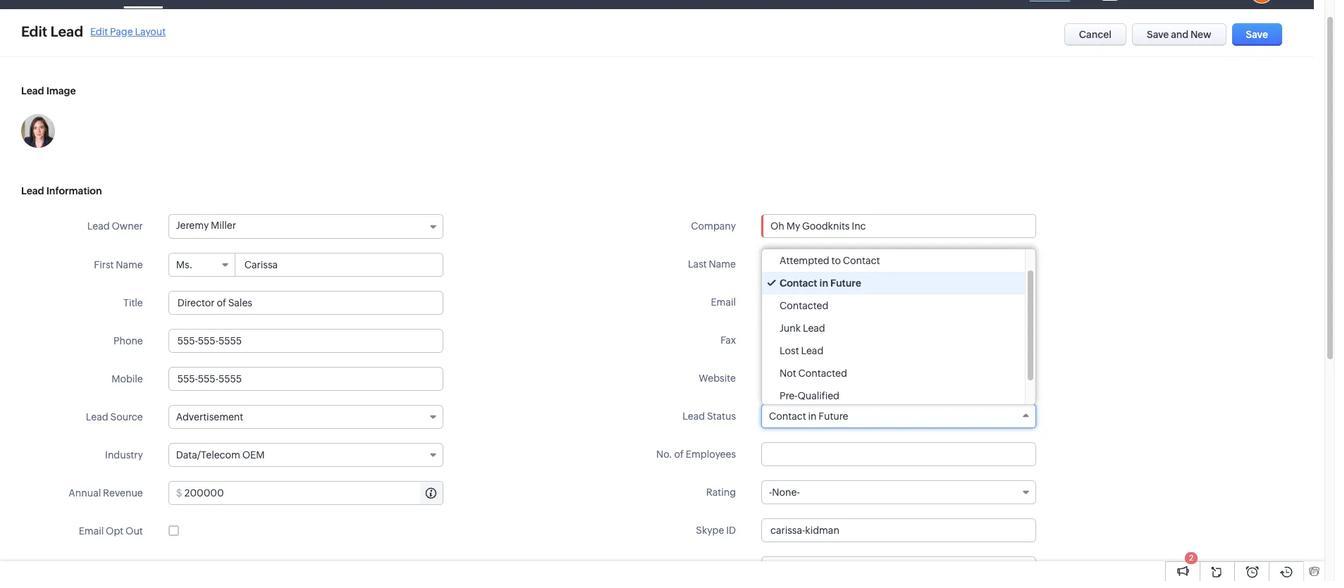 Task type: vqa. For each thing, say whether or not it's contained in the screenshot.
future
yes



Task type: describe. For each thing, give the bounding box(es) containing it.
rating
[[706, 487, 736, 499]]

layout
[[135, 26, 166, 37]]

lead left 'source'
[[86, 412, 108, 423]]

pre-qualified
[[780, 391, 840, 402]]

mobile
[[112, 374, 143, 385]]

in inside contact in future field
[[808, 411, 817, 422]]

setup element
[[1214, 0, 1243, 9]]

future inside field
[[819, 411, 849, 422]]

contact in future inside contact in future field
[[769, 411, 849, 422]]

id
[[726, 525, 736, 537]]

profile image
[[1243, 0, 1282, 9]]

0 vertical spatial contact
[[843, 255, 880, 267]]

miller
[[211, 220, 236, 231]]

last name
[[688, 259, 736, 270]]

skype
[[696, 525, 724, 537]]

marketplace element
[[1185, 0, 1214, 9]]

title
[[123, 298, 143, 309]]

none-
[[772, 487, 800, 499]]

contact in future option
[[762, 272, 1025, 295]]

company
[[691, 221, 736, 232]]

save button
[[1232, 23, 1283, 46]]

-
[[769, 487, 772, 499]]

contacted inside contacted option
[[780, 300, 829, 312]]

lead inside option
[[801, 346, 824, 357]]

data/telecom oem
[[176, 450, 265, 461]]

email opt out
[[79, 526, 143, 537]]

industry
[[105, 450, 143, 461]]

lead left owner
[[87, 221, 110, 232]]

2 vertical spatial email
[[711, 563, 736, 575]]

oem
[[242, 450, 265, 461]]

lead information
[[21, 185, 102, 197]]

lead status
[[683, 411, 736, 422]]

search element
[[1128, 0, 1157, 9]]

0 horizontal spatial edit
[[21, 23, 47, 39]]

secondary
[[659, 563, 709, 575]]

contacted option
[[762, 295, 1025, 317]]

first name
[[94, 260, 143, 271]]

status
[[707, 411, 736, 422]]

edit page layout link
[[90, 26, 166, 37]]

save for save and new
[[1147, 29, 1169, 40]]

lead owner
[[87, 221, 143, 232]]

save for save
[[1246, 29, 1269, 40]]

no. of employees
[[656, 449, 736, 460]]

out
[[126, 526, 143, 537]]

-None- field
[[762, 481, 1037, 505]]

source
[[110, 412, 143, 423]]

Contact in Future field
[[762, 405, 1037, 429]]

first
[[94, 260, 114, 271]]

email for email
[[711, 297, 736, 308]]

contact inside field
[[769, 411, 806, 422]]

create menu element
[[1093, 0, 1128, 9]]

lead left page
[[50, 23, 83, 39]]

lead source
[[86, 412, 143, 423]]

lost
[[780, 346, 799, 357]]

junk lead option
[[762, 317, 1025, 340]]

no.
[[656, 449, 673, 460]]

image
[[46, 85, 76, 97]]

junk lead
[[780, 323, 826, 334]]

to
[[832, 255, 841, 267]]

opt
[[106, 526, 124, 537]]

Advertisement field
[[168, 405, 443, 429]]

page
[[110, 26, 133, 37]]

jeremy
[[176, 220, 209, 231]]

phone
[[114, 336, 143, 347]]

data/telecom
[[176, 450, 240, 461]]

in inside contact in future option
[[820, 278, 829, 289]]

lead image
[[21, 85, 76, 97]]

image image
[[21, 114, 55, 148]]

secondary email
[[659, 563, 736, 575]]

edit inside edit lead edit page layout
[[90, 26, 108, 37]]

-none-
[[769, 487, 800, 499]]

lost lead option
[[762, 340, 1025, 362]]

junk
[[780, 323, 801, 334]]

Data/Telecom OEM field
[[168, 444, 443, 468]]

revenue
[[103, 488, 143, 499]]



Task type: locate. For each thing, give the bounding box(es) containing it.
save and new
[[1147, 29, 1212, 40]]

cancel button
[[1065, 23, 1127, 46]]

lead left the information
[[21, 185, 44, 197]]

save inside "save" 'button'
[[1246, 29, 1269, 40]]

1 vertical spatial in
[[808, 411, 817, 422]]

pre-qualified option
[[762, 385, 1025, 408]]

employees
[[686, 449, 736, 460]]

future
[[831, 278, 862, 289], [819, 411, 849, 422]]

2 vertical spatial contact
[[769, 411, 806, 422]]

lead inside option
[[803, 323, 826, 334]]

name right last
[[709, 259, 736, 270]]

1 horizontal spatial save
[[1246, 29, 1269, 40]]

contact right to
[[843, 255, 880, 267]]

pre-
[[780, 391, 798, 402]]

Ms. field
[[169, 254, 235, 276]]

contacted up the junk lead
[[780, 300, 829, 312]]

1 horizontal spatial edit
[[90, 26, 108, 37]]

save inside save and new button
[[1147, 29, 1169, 40]]

contact down attempted
[[780, 278, 818, 289]]

owner
[[112, 221, 143, 232]]

1 vertical spatial contacted
[[799, 368, 848, 379]]

and
[[1171, 29, 1189, 40]]

ms.
[[176, 260, 193, 271]]

edit left page
[[90, 26, 108, 37]]

contact in future down pre-qualified
[[769, 411, 849, 422]]

2
[[1190, 554, 1194, 563]]

0 horizontal spatial save
[[1147, 29, 1169, 40]]

new
[[1191, 29, 1212, 40]]

contact in future
[[780, 278, 862, 289], [769, 411, 849, 422]]

edit up lead image
[[21, 23, 47, 39]]

$
[[176, 488, 182, 499]]

list box
[[762, 250, 1036, 408]]

0 vertical spatial in
[[820, 278, 829, 289]]

name
[[709, 259, 736, 270], [116, 260, 143, 271]]

None field
[[762, 215, 1036, 238]]

name for last name
[[709, 259, 736, 270]]

0 vertical spatial contact in future
[[780, 278, 862, 289]]

email down skype id
[[711, 563, 736, 575]]

1 horizontal spatial in
[[820, 278, 829, 289]]

last
[[688, 259, 707, 270]]

annual revenue
[[69, 488, 143, 499]]

0 horizontal spatial in
[[808, 411, 817, 422]]

name for first name
[[116, 260, 143, 271]]

1 horizontal spatial name
[[709, 259, 736, 270]]

lead right junk
[[803, 323, 826, 334]]

website
[[699, 373, 736, 384]]

1 vertical spatial email
[[79, 526, 104, 537]]

None text field
[[236, 254, 443, 276], [762, 291, 1037, 315], [168, 291, 443, 315], [168, 329, 443, 353], [762, 443, 1037, 467], [184, 482, 443, 505], [236, 254, 443, 276], [762, 291, 1037, 315], [168, 291, 443, 315], [168, 329, 443, 353], [762, 443, 1037, 467], [184, 482, 443, 505]]

contact in future down attempted to contact
[[780, 278, 862, 289]]

attempted
[[780, 255, 830, 267]]

not contacted
[[780, 368, 848, 379]]

cancel
[[1079, 29, 1112, 40]]

lead left image
[[21, 85, 44, 97]]

edit
[[21, 23, 47, 39], [90, 26, 108, 37]]

attempted to contact
[[780, 255, 880, 267]]

contacted inside not contacted option
[[799, 368, 848, 379]]

contact in future inside contact in future option
[[780, 278, 862, 289]]

future down to
[[831, 278, 862, 289]]

contacted
[[780, 300, 829, 312], [799, 368, 848, 379]]

lead up not contacted
[[801, 346, 824, 357]]

skype id
[[696, 525, 736, 537]]

attempted to contact option
[[762, 250, 1025, 272]]

annual
[[69, 488, 101, 499]]

information
[[46, 185, 102, 197]]

None text field
[[762, 215, 1036, 238], [762, 252, 1037, 276], [762, 329, 1037, 353], [762, 367, 1037, 391], [168, 367, 443, 391], [762, 519, 1037, 543], [762, 557, 1037, 581], [762, 215, 1036, 238], [762, 252, 1037, 276], [762, 329, 1037, 353], [762, 367, 1037, 391], [168, 367, 443, 391], [762, 519, 1037, 543], [762, 557, 1037, 581]]

in down attempted to contact
[[820, 278, 829, 289]]

in down pre-qualified
[[808, 411, 817, 422]]

1 save from the left
[[1147, 29, 1169, 40]]

email
[[711, 297, 736, 308], [79, 526, 104, 537], [711, 563, 736, 575]]

lost lead
[[780, 346, 824, 357]]

save and new button
[[1133, 23, 1227, 46]]

lead left status
[[683, 411, 705, 422]]

save down profile 'image'
[[1246, 29, 1269, 40]]

email left opt
[[79, 526, 104, 537]]

0 vertical spatial contacted
[[780, 300, 829, 312]]

future inside option
[[831, 278, 862, 289]]

not
[[780, 368, 797, 379]]

qualified
[[798, 391, 840, 402]]

save
[[1147, 29, 1169, 40], [1246, 29, 1269, 40]]

name right first
[[116, 260, 143, 271]]

contact down pre-
[[769, 411, 806, 422]]

future down qualified
[[819, 411, 849, 422]]

edit lead edit page layout
[[21, 23, 166, 39]]

of
[[675, 449, 684, 460]]

jeremy miller
[[176, 220, 236, 231]]

save left and
[[1147, 29, 1169, 40]]

0 horizontal spatial name
[[116, 260, 143, 271]]

email up fax
[[711, 297, 736, 308]]

fax
[[721, 335, 736, 346]]

lead
[[50, 23, 83, 39], [21, 85, 44, 97], [21, 185, 44, 197], [87, 221, 110, 232], [803, 323, 826, 334], [801, 346, 824, 357], [683, 411, 705, 422], [86, 412, 108, 423]]

1 vertical spatial contact
[[780, 278, 818, 289]]

0 vertical spatial future
[[831, 278, 862, 289]]

2 save from the left
[[1246, 29, 1269, 40]]

contact
[[843, 255, 880, 267], [780, 278, 818, 289], [769, 411, 806, 422]]

not contacted option
[[762, 362, 1025, 385]]

list box containing attempted to contact
[[762, 250, 1036, 408]]

1 vertical spatial future
[[819, 411, 849, 422]]

email for email opt out
[[79, 526, 104, 537]]

1 vertical spatial contact in future
[[769, 411, 849, 422]]

in
[[820, 278, 829, 289], [808, 411, 817, 422]]

0 vertical spatial email
[[711, 297, 736, 308]]

contacted up qualified
[[799, 368, 848, 379]]

advertisement
[[176, 412, 243, 423]]



